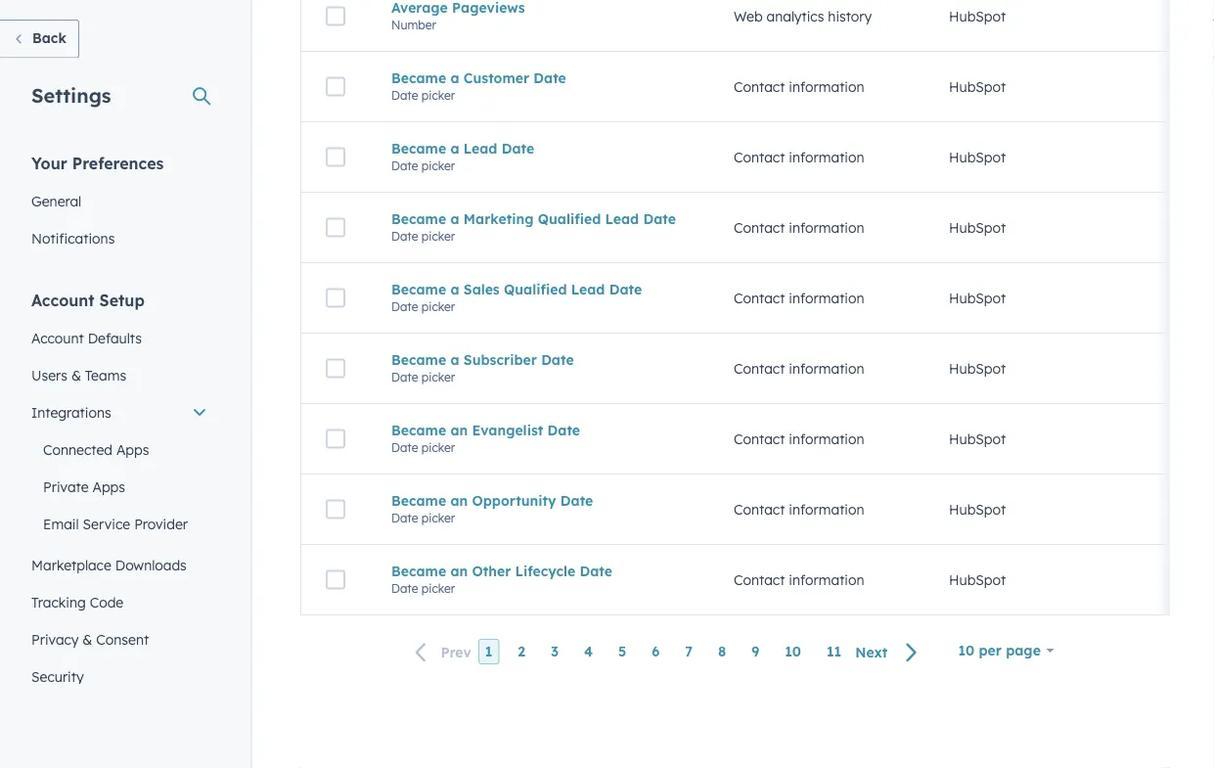 Task type: locate. For each thing, give the bounding box(es) containing it.
became a subscriber date button
[[391, 351, 687, 368]]

1 button
[[478, 639, 499, 664]]

& inside privacy & consent link
[[82, 631, 92, 648]]

a
[[450, 69, 459, 86], [450, 140, 459, 157], [450, 210, 459, 227], [450, 281, 459, 298], [450, 351, 459, 368]]

6 hubspot from the top
[[949, 360, 1006, 377]]

customer
[[464, 69, 529, 86]]

a left customer
[[450, 69, 459, 86]]

2 an from the top
[[450, 492, 468, 509]]

qualified right sales
[[504, 281, 567, 298]]

a inside "became a marketing qualified lead date date picker"
[[450, 210, 459, 227]]

apps for connected apps
[[116, 441, 149, 458]]

& right privacy
[[82, 631, 92, 648]]

a inside "became a sales qualified lead date date picker"
[[450, 281, 459, 298]]

1 account from the top
[[31, 290, 95, 310]]

1 became from the top
[[391, 69, 446, 86]]

2 vertical spatial an
[[450, 562, 468, 579]]

contact information for became a customer date
[[734, 78, 864, 95]]

apps up service
[[92, 478, 125, 495]]

1 information from the top
[[789, 78, 864, 95]]

10 left per
[[958, 642, 975, 659]]

10 for 10
[[785, 643, 801, 660]]

6 button
[[645, 639, 667, 664]]

provider
[[134, 515, 188, 532]]

3 hubspot from the top
[[949, 148, 1006, 166]]

1 vertical spatial &
[[82, 631, 92, 648]]

information
[[789, 78, 864, 95], [789, 148, 864, 166], [789, 219, 864, 236], [789, 289, 864, 306], [789, 360, 864, 377], [789, 430, 864, 447], [789, 501, 864, 518], [789, 571, 864, 588]]

private apps link
[[20, 468, 219, 505]]

contact for became an opportunity date
[[734, 501, 785, 518]]

downloads
[[115, 556, 187, 573]]

2 picker from the top
[[422, 158, 455, 173]]

contact for became an evangelist date
[[734, 430, 785, 447]]

1 contact from the top
[[734, 78, 785, 95]]

3 contact information from the top
[[734, 219, 864, 236]]

qualified right marketing
[[538, 210, 601, 227]]

2 account from the top
[[31, 329, 84, 346]]

2 contact information from the top
[[734, 148, 864, 166]]

1 a from the top
[[450, 69, 459, 86]]

users & teams link
[[20, 357, 219, 394]]

general
[[31, 192, 81, 209]]

became a marketing qualified lead date button
[[391, 210, 687, 227]]

tab panel
[[285, 0, 1214, 686]]

6 picker from the top
[[422, 440, 455, 455]]

hubspot for became a subscriber date
[[949, 360, 1006, 377]]

subscriber
[[464, 351, 537, 368]]

an for opportunity
[[450, 492, 468, 509]]

became for became an opportunity date
[[391, 492, 446, 509]]

became for became a subscriber date
[[391, 351, 446, 368]]

became inside the became a subscriber date date picker
[[391, 351, 446, 368]]

an inside became an evangelist date date picker
[[450, 421, 468, 439]]

became left "evangelist"
[[391, 421, 446, 439]]

3 picker from the top
[[422, 229, 455, 243]]

became an opportunity date button
[[391, 492, 687, 509]]

0 horizontal spatial &
[[71, 366, 81, 384]]

4 became from the top
[[391, 281, 446, 298]]

contact for became a customer date
[[734, 78, 785, 95]]

your preferences element
[[20, 152, 219, 257]]

next
[[855, 643, 888, 660]]

qualified inside "became a sales qualified lead date date picker"
[[504, 281, 567, 298]]

became left 'other'
[[391, 562, 446, 579]]

became inside "became a sales qualified lead date date picker"
[[391, 281, 446, 298]]

3 a from the top
[[450, 210, 459, 227]]

10 inside 10 per page popup button
[[958, 642, 975, 659]]

opportunity
[[472, 492, 556, 509]]

contact information for became a subscriber date
[[734, 360, 864, 377]]

lifecycle
[[515, 562, 575, 579]]

8 became from the top
[[391, 562, 446, 579]]

contact information for became an opportunity date
[[734, 501, 864, 518]]

4 information from the top
[[789, 289, 864, 306]]

5 a from the top
[[450, 351, 459, 368]]

a for subscriber
[[450, 351, 459, 368]]

2 contact from the top
[[734, 148, 785, 166]]

2 hubspot from the top
[[949, 78, 1006, 95]]

1 an from the top
[[450, 421, 468, 439]]

analytics
[[767, 8, 824, 25]]

picker inside the became a customer date date picker
[[422, 88, 455, 102]]

became down became a lead date date picker
[[391, 210, 446, 227]]

picker inside became an evangelist date date picker
[[422, 440, 455, 455]]

a inside the became a subscriber date date picker
[[450, 351, 459, 368]]

prev button
[[403, 639, 478, 665]]

5 became from the top
[[391, 351, 446, 368]]

picker up "became an opportunity date date picker"
[[422, 440, 455, 455]]

contact information for became a marketing qualified lead date
[[734, 219, 864, 236]]

contact for became a lead date
[[734, 148, 785, 166]]

6
[[652, 643, 660, 660]]

3 contact from the top
[[734, 219, 785, 236]]

contact for became an other lifecycle date
[[734, 571, 785, 588]]

an for other
[[450, 562, 468, 579]]

account up users
[[31, 329, 84, 346]]

1 contact information from the top
[[734, 78, 864, 95]]

11 button
[[820, 639, 848, 664]]

3 information from the top
[[789, 219, 864, 236]]

account defaults link
[[20, 319, 219, 357]]

8 information from the top
[[789, 571, 864, 588]]

10 per page
[[958, 642, 1041, 659]]

page
[[1006, 642, 1041, 659]]

general link
[[20, 182, 219, 220]]

became a marketing qualified lead date date picker
[[391, 210, 676, 243]]

hubspot for became a sales qualified lead date
[[949, 289, 1006, 306]]

back
[[32, 29, 66, 46]]

a left the subscriber
[[450, 351, 459, 368]]

7 button
[[678, 639, 700, 664]]

1 hubspot from the top
[[949, 8, 1006, 25]]

contact information for became an evangelist date
[[734, 430, 864, 447]]

hubspot
[[949, 8, 1006, 25], [949, 78, 1006, 95], [949, 148, 1006, 166], [949, 219, 1006, 236], [949, 289, 1006, 306], [949, 360, 1006, 377], [949, 430, 1006, 447], [949, 501, 1006, 518], [949, 571, 1006, 588]]

became down the became a customer date date picker
[[391, 140, 446, 157]]

1 horizontal spatial 10
[[958, 642, 975, 659]]

qualified inside "became a marketing qualified lead date date picker"
[[538, 210, 601, 227]]

8 contact information from the top
[[734, 571, 864, 588]]

2 a from the top
[[450, 140, 459, 157]]

contact information for became a sales qualified lead date
[[734, 289, 864, 306]]

3
[[551, 643, 559, 660]]

1 picker from the top
[[422, 88, 455, 102]]

a down the became a customer date date picker
[[450, 140, 459, 157]]

6 contact from the top
[[734, 430, 785, 447]]

picker
[[422, 88, 455, 102], [422, 158, 455, 173], [422, 229, 455, 243], [422, 299, 455, 314], [422, 370, 455, 384], [422, 440, 455, 455], [422, 510, 455, 525], [422, 581, 455, 596]]

an left 'other'
[[450, 562, 468, 579]]

0 vertical spatial account
[[31, 290, 95, 310]]

account for account setup
[[31, 290, 95, 310]]

2 information from the top
[[789, 148, 864, 166]]

became inside the became a customer date date picker
[[391, 69, 446, 86]]

marketplace downloads link
[[20, 546, 219, 584]]

picker down became a lead date date picker
[[422, 229, 455, 243]]

apps
[[116, 441, 149, 458], [92, 478, 125, 495]]

information for became a customer date
[[789, 78, 864, 95]]

privacy
[[31, 631, 79, 648]]

became inside became an other lifecycle date date picker
[[391, 562, 446, 579]]

5 information from the top
[[789, 360, 864, 377]]

0 vertical spatial lead
[[464, 140, 497, 157]]

private
[[43, 478, 89, 495]]

picker inside "became a sales qualified lead date date picker"
[[422, 299, 455, 314]]

8 picker from the top
[[422, 581, 455, 596]]

became inside became an evangelist date date picker
[[391, 421, 446, 439]]

picker up became a lead date date picker
[[422, 88, 455, 102]]

web
[[734, 8, 763, 25]]

5 hubspot from the top
[[949, 289, 1006, 306]]

6 information from the top
[[789, 430, 864, 447]]

became inside became a lead date date picker
[[391, 140, 446, 157]]

users
[[31, 366, 67, 384]]

picker inside became an other lifecycle date date picker
[[422, 581, 455, 596]]

3 button
[[544, 639, 566, 664]]

4 hubspot from the top
[[949, 219, 1006, 236]]

picker up the became a subscriber date date picker
[[422, 299, 455, 314]]

7 contact from the top
[[734, 501, 785, 518]]

3 became from the top
[[391, 210, 446, 227]]

an left "evangelist"
[[450, 421, 468, 439]]

0 horizontal spatial 10
[[785, 643, 801, 660]]

9 hubspot from the top
[[949, 571, 1006, 588]]

4 a from the top
[[450, 281, 459, 298]]

marketing
[[464, 210, 534, 227]]

5 button
[[612, 639, 633, 664]]

became for became an other lifecycle date
[[391, 562, 446, 579]]

1 vertical spatial apps
[[92, 478, 125, 495]]

10 for 10 per page
[[958, 642, 975, 659]]

&
[[71, 366, 81, 384], [82, 631, 92, 648]]

became a sales qualified lead date date picker
[[391, 281, 642, 314]]

1 horizontal spatial &
[[82, 631, 92, 648]]

picker up became an evangelist date date picker on the bottom of the page
[[422, 370, 455, 384]]

became down 'number'
[[391, 69, 446, 86]]

tracking code link
[[20, 584, 219, 621]]

10
[[958, 642, 975, 659], [785, 643, 801, 660]]

2
[[518, 643, 525, 660]]

4 contact information from the top
[[734, 289, 864, 306]]

7 information from the top
[[789, 501, 864, 518]]

6 became from the top
[[391, 421, 446, 439]]

lead
[[464, 140, 497, 157], [605, 210, 639, 227], [571, 281, 605, 298]]

integrations button
[[20, 394, 219, 431]]

6 contact information from the top
[[734, 430, 864, 447]]

pagination navigation
[[403, 639, 930, 665]]

security link
[[20, 658, 219, 695]]

1 vertical spatial lead
[[605, 210, 639, 227]]

became for became a sales qualified lead date
[[391, 281, 446, 298]]

& inside 'users & teams' "link"
[[71, 366, 81, 384]]

became for became an evangelist date
[[391, 421, 446, 439]]

became inside "became an opportunity date date picker"
[[391, 492, 446, 509]]

connected apps link
[[20, 431, 219, 468]]

web analytics history
[[734, 8, 872, 25]]

your preferences
[[31, 153, 164, 173]]

1 vertical spatial an
[[450, 492, 468, 509]]

8 contact from the top
[[734, 571, 785, 588]]

became inside "became a marketing qualified lead date date picker"
[[391, 210, 446, 227]]

date
[[534, 69, 566, 86], [391, 88, 418, 102], [502, 140, 534, 157], [391, 158, 418, 173], [643, 210, 676, 227], [391, 229, 418, 243], [609, 281, 642, 298], [391, 299, 418, 314], [541, 351, 574, 368], [391, 370, 418, 384], [548, 421, 580, 439], [391, 440, 418, 455], [560, 492, 593, 509], [391, 510, 418, 525], [580, 562, 612, 579], [391, 581, 418, 596]]

0 vertical spatial &
[[71, 366, 81, 384]]

became left the subscriber
[[391, 351, 446, 368]]

a inside the became a customer date date picker
[[450, 69, 459, 86]]

1 vertical spatial qualified
[[504, 281, 567, 298]]

lead inside "became a sales qualified lead date date picker"
[[571, 281, 605, 298]]

connected apps
[[43, 441, 149, 458]]

an
[[450, 421, 468, 439], [450, 492, 468, 509], [450, 562, 468, 579]]

10 inside 10 button
[[785, 643, 801, 660]]

became down became an evangelist date date picker on the bottom of the page
[[391, 492, 446, 509]]

picker down the became a customer date date picker
[[422, 158, 455, 173]]

back link
[[0, 20, 79, 58]]

7 became from the top
[[391, 492, 446, 509]]

0 vertical spatial qualified
[[538, 210, 601, 227]]

7 hubspot from the top
[[949, 430, 1006, 447]]

a inside became a lead date date picker
[[450, 140, 459, 157]]

marketplace
[[31, 556, 111, 573]]

apps down integrations button
[[116, 441, 149, 458]]

10 per page button
[[946, 631, 1067, 670]]

4 picker from the top
[[422, 299, 455, 314]]

5 contact from the top
[[734, 360, 785, 377]]

10 right "9"
[[785, 643, 801, 660]]

7 picker from the top
[[422, 510, 455, 525]]

contact for became a sales qualified lead date
[[734, 289, 785, 306]]

2 vertical spatial lead
[[571, 281, 605, 298]]

& right users
[[71, 366, 81, 384]]

account up account defaults on the top left of the page
[[31, 290, 95, 310]]

2 became from the top
[[391, 140, 446, 157]]

became left sales
[[391, 281, 446, 298]]

7 contact information from the top
[[734, 501, 864, 518]]

5
[[618, 643, 626, 660]]

4 contact from the top
[[734, 289, 785, 306]]

lead inside "became a marketing qualified lead date date picker"
[[605, 210, 639, 227]]

contact information
[[734, 78, 864, 95], [734, 148, 864, 166], [734, 219, 864, 236], [734, 289, 864, 306], [734, 360, 864, 377], [734, 430, 864, 447], [734, 501, 864, 518], [734, 571, 864, 588]]

9 button
[[745, 639, 766, 664]]

0 vertical spatial apps
[[116, 441, 149, 458]]

qualified
[[538, 210, 601, 227], [504, 281, 567, 298]]

an inside became an other lifecycle date date picker
[[450, 562, 468, 579]]

& for users
[[71, 366, 81, 384]]

a left sales
[[450, 281, 459, 298]]

8 hubspot from the top
[[949, 501, 1006, 518]]

an inside "became an opportunity date date picker"
[[450, 492, 468, 509]]

5 picker from the top
[[422, 370, 455, 384]]

picker up became an other lifecycle date date picker
[[422, 510, 455, 525]]

a left marketing
[[450, 210, 459, 227]]

an left opportunity
[[450, 492, 468, 509]]

picker up "prev" button
[[422, 581, 455, 596]]

a for marketing
[[450, 210, 459, 227]]

0 vertical spatial an
[[450, 421, 468, 439]]

1 vertical spatial account
[[31, 329, 84, 346]]

5 contact information from the top
[[734, 360, 864, 377]]

3 an from the top
[[450, 562, 468, 579]]



Task type: vqa. For each thing, say whether or not it's contained in the screenshot.
top Link opens in a new window icon
no



Task type: describe. For each thing, give the bounding box(es) containing it.
became for became a marketing qualified lead date
[[391, 210, 446, 227]]

7
[[685, 643, 693, 660]]

a for lead
[[450, 140, 459, 157]]

became a customer date button
[[391, 69, 687, 86]]

contact for became a marketing qualified lead date
[[734, 219, 785, 236]]

information for became a sales qualified lead date
[[789, 289, 864, 306]]

picker inside the became a subscriber date date picker
[[422, 370, 455, 384]]

became an other lifecycle date button
[[391, 562, 687, 579]]

contact for became a subscriber date
[[734, 360, 785, 377]]

integrations
[[31, 404, 111, 421]]

contact information for became a lead date
[[734, 148, 864, 166]]

consent
[[96, 631, 149, 648]]

preferences
[[72, 153, 164, 173]]

hubspot for became a customer date
[[949, 78, 1006, 95]]

became for became a lead date
[[391, 140, 446, 157]]

lead for became a sales qualified lead date
[[571, 281, 605, 298]]

8
[[718, 643, 726, 660]]

information for became a marketing qualified lead date
[[789, 219, 864, 236]]

notifications
[[31, 229, 115, 247]]

service
[[83, 515, 130, 532]]

connected
[[43, 441, 113, 458]]

notifications link
[[20, 220, 219, 257]]

a for sales
[[450, 281, 459, 298]]

tracking code
[[31, 593, 123, 611]]

setup
[[99, 290, 145, 310]]

became an evangelist date date picker
[[391, 421, 580, 455]]

information for became a lead date
[[789, 148, 864, 166]]

privacy & consent link
[[20, 621, 219, 658]]

email service provider
[[43, 515, 188, 532]]

picker inside became a lead date date picker
[[422, 158, 455, 173]]

account setup element
[[20, 289, 219, 695]]

information for became an opportunity date
[[789, 501, 864, 518]]

& for privacy
[[82, 631, 92, 648]]

information for became an evangelist date
[[789, 430, 864, 447]]

tab panel containing web analytics history
[[285, 0, 1214, 686]]

became an opportunity date date picker
[[391, 492, 593, 525]]

became for became a customer date
[[391, 69, 446, 86]]

information for became a subscriber date
[[789, 360, 864, 377]]

lead for became a marketing qualified lead date
[[605, 210, 639, 227]]

private apps
[[43, 478, 125, 495]]

lead inside became a lead date date picker
[[464, 140, 497, 157]]

became an evangelist date button
[[391, 421, 687, 439]]

10 button
[[778, 639, 808, 664]]

became a lead date date picker
[[391, 140, 534, 173]]

a for customer
[[450, 69, 459, 86]]

teams
[[85, 366, 126, 384]]

became a subscriber date date picker
[[391, 351, 574, 384]]

users & teams
[[31, 366, 126, 384]]

qualified for marketing
[[538, 210, 601, 227]]

settings
[[31, 83, 111, 107]]

became a sales qualified lead date button
[[391, 281, 687, 298]]

picker inside "became an opportunity date date picker"
[[422, 510, 455, 525]]

account setup
[[31, 290, 145, 310]]

email
[[43, 515, 79, 532]]

9
[[752, 643, 760, 660]]

qualified for sales
[[504, 281, 567, 298]]

4 button
[[577, 639, 600, 664]]

1
[[485, 643, 492, 660]]

account defaults
[[31, 329, 142, 346]]

contact information for became an other lifecycle date
[[734, 571, 864, 588]]

11
[[827, 643, 842, 660]]

picker inside "became a marketing qualified lead date date picker"
[[422, 229, 455, 243]]

other
[[472, 562, 511, 579]]

defaults
[[88, 329, 142, 346]]

an for evangelist
[[450, 421, 468, 439]]

information for became an other lifecycle date
[[789, 571, 864, 588]]

per
[[979, 642, 1002, 659]]

4
[[584, 643, 593, 660]]

became a customer date date picker
[[391, 69, 566, 102]]

number
[[391, 17, 436, 32]]

code
[[90, 593, 123, 611]]

hubspot for became an opportunity date
[[949, 501, 1006, 518]]

evangelist
[[472, 421, 543, 439]]

email service provider link
[[20, 505, 219, 543]]

hubspot for became an evangelist date
[[949, 430, 1006, 447]]

hubspot for became a marketing qualified lead date
[[949, 219, 1006, 236]]

next button
[[848, 639, 930, 665]]

prev
[[441, 643, 471, 660]]

sales
[[464, 281, 500, 298]]

marketplace downloads
[[31, 556, 187, 573]]

became an other lifecycle date date picker
[[391, 562, 612, 596]]

2 button
[[511, 639, 532, 664]]

privacy & consent
[[31, 631, 149, 648]]

history
[[828, 8, 872, 25]]

became a lead date button
[[391, 140, 687, 157]]

security
[[31, 668, 84, 685]]

hubspot for became a lead date
[[949, 148, 1006, 166]]

account for account defaults
[[31, 329, 84, 346]]

apps for private apps
[[92, 478, 125, 495]]

tracking
[[31, 593, 86, 611]]

8 button
[[711, 639, 733, 664]]

hubspot for became an other lifecycle date
[[949, 571, 1006, 588]]

your
[[31, 153, 67, 173]]



